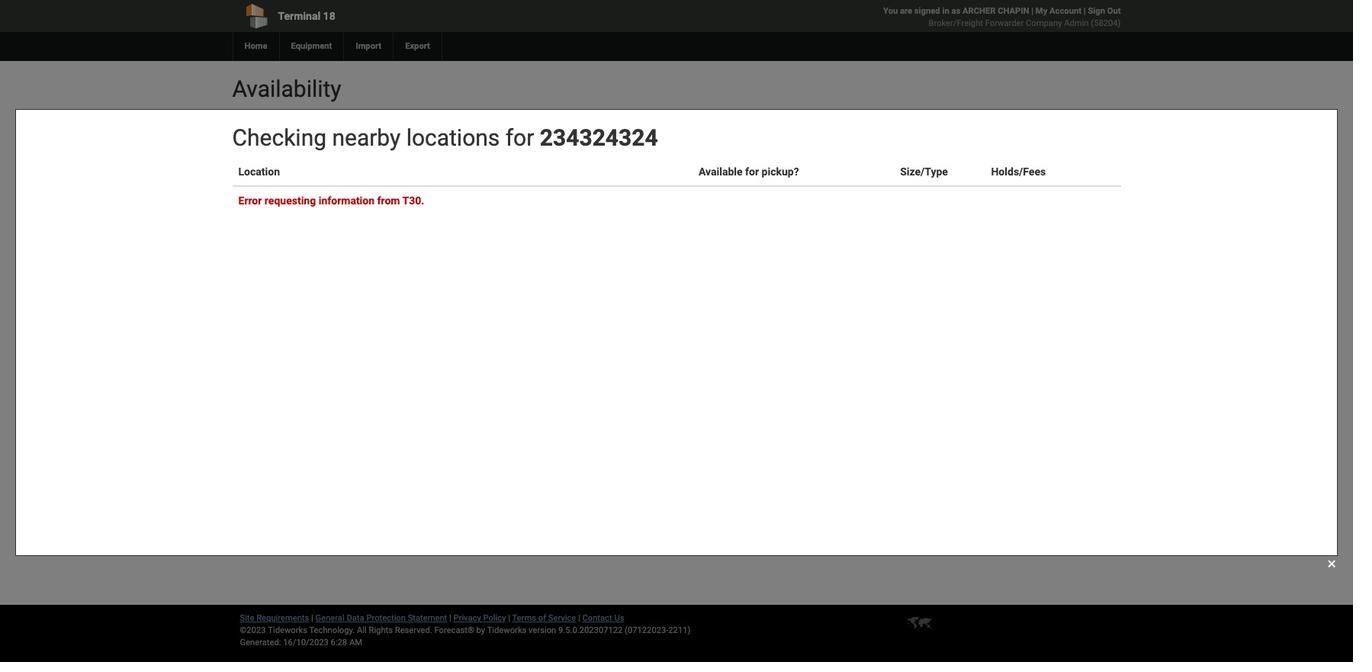 Task type: vqa. For each thing, say whether or not it's contained in the screenshot.
the right Verified
no



Task type: locate. For each thing, give the bounding box(es) containing it.
of up version
[[539, 614, 546, 623]]

numbers
[[489, 111, 531, 123]]

rights
[[369, 626, 393, 636]]

1 horizontal spatial by
[[477, 626, 485, 636]]

service
[[549, 614, 576, 623]]

tideworks
[[487, 626, 527, 636]]

lading.
[[623, 111, 654, 123]]

contact
[[583, 614, 613, 623]]

1 vertical spatial of
[[539, 614, 546, 623]]

by right details
[[345, 111, 356, 123]]

by
[[345, 111, 356, 123], [580, 111, 591, 123], [477, 626, 485, 636]]

2211)
[[669, 626, 691, 636]]

in
[[943, 6, 950, 16]]

are
[[901, 6, 913, 16]]

of right bill
[[610, 111, 620, 123]]

by left bill
[[580, 111, 591, 123]]

view
[[232, 111, 255, 123]]

am
[[349, 638, 362, 648]]

of
[[610, 111, 620, 123], [539, 614, 546, 623]]

6:28
[[331, 638, 347, 648]]

my
[[1036, 6, 1048, 16]]

equipment
[[291, 41, 332, 51]]

| left the my on the right
[[1032, 6, 1034, 16]]

details
[[311, 111, 342, 123]]

view availability details by entering up to 50 container numbers or search by bill of lading.
[[232, 111, 654, 123]]

1 horizontal spatial of
[[610, 111, 620, 123]]

signed
[[915, 6, 941, 16]]

bill
[[594, 111, 608, 123]]

forecast®
[[435, 626, 475, 636]]

0 vertical spatial of
[[610, 111, 620, 123]]

chapin
[[998, 6, 1030, 16]]

requirements
[[257, 614, 309, 623]]

home
[[245, 41, 267, 51]]

availability
[[232, 76, 342, 102]]

Number text field
[[337, 175, 505, 248]]

reserved.
[[395, 626, 433, 636]]

|
[[1032, 6, 1034, 16], [1084, 6, 1086, 16], [311, 614, 314, 623], [450, 614, 452, 623], [508, 614, 511, 623], [578, 614, 581, 623]]

account
[[1050, 6, 1082, 16]]

general
[[316, 614, 345, 623]]

all
[[357, 626, 367, 636]]

9.5.0.202307122
[[559, 626, 623, 636]]

0 horizontal spatial of
[[539, 614, 546, 623]]

admin
[[1065, 18, 1089, 28]]

16/10/2023
[[283, 638, 329, 648]]

by inside site requirements | general data protection statement | privacy policy | terms of service | contact us ©2023 tideworks technology. all rights reserved. forecast® by tideworks version 9.5.0.202307122 (07122023-2211) generated: 16/10/2023 6:28 am
[[477, 626, 485, 636]]

technology.
[[309, 626, 355, 636]]

forwarder
[[986, 18, 1024, 28]]

out
[[1108, 6, 1121, 16]]

by down privacy policy link
[[477, 626, 485, 636]]

search by
[[241, 157, 289, 169]]



Task type: describe. For each thing, give the bounding box(es) containing it.
policy
[[483, 614, 506, 623]]

search
[[546, 111, 578, 123]]

container
[[441, 111, 486, 123]]

generated:
[[240, 638, 281, 648]]

terminal 18 link
[[232, 0, 589, 32]]

data
[[347, 614, 364, 623]]

you are signed in as archer chapin | my account | sign out broker/freight forwarder company admin (58204)
[[884, 6, 1121, 28]]

by
[[277, 157, 289, 169]]

2 horizontal spatial by
[[580, 111, 591, 123]]

©2023 tideworks
[[240, 626, 308, 636]]

protection
[[367, 614, 406, 623]]

18
[[323, 10, 336, 22]]

site requirements | general data protection statement | privacy policy | terms of service | contact us ©2023 tideworks technology. all rights reserved. forecast® by tideworks version 9.5.0.202307122 (07122023-2211) generated: 16/10/2023 6:28 am
[[240, 614, 691, 648]]

of inside site requirements | general data protection statement | privacy policy | terms of service | contact us ©2023 tideworks technology. all rights reserved. forecast® by tideworks version 9.5.0.202307122 (07122023-2211) generated: 16/10/2023 6:28 am
[[539, 614, 546, 623]]

| up the forecast®
[[450, 614, 452, 623]]

site
[[240, 614, 254, 623]]

(07122023-
[[625, 626, 669, 636]]

statement
[[408, 614, 447, 623]]

general data protection statement link
[[316, 614, 447, 623]]

| up the 9.5.0.202307122
[[578, 614, 581, 623]]

contact us link
[[583, 614, 625, 623]]

search
[[241, 157, 274, 169]]

home link
[[232, 32, 279, 61]]

terminal 18
[[278, 10, 336, 22]]

sign out link
[[1089, 6, 1121, 16]]

privacy
[[454, 614, 481, 623]]

availability
[[258, 111, 308, 123]]

my account link
[[1036, 6, 1082, 16]]

equipment link
[[279, 32, 344, 61]]

archer
[[963, 6, 996, 16]]

privacy policy link
[[454, 614, 506, 623]]

50
[[427, 111, 439, 123]]

export
[[405, 41, 430, 51]]

export link
[[393, 32, 442, 61]]

as
[[952, 6, 961, 16]]

broker/freight
[[929, 18, 984, 28]]

| left general
[[311, 614, 314, 623]]

sign
[[1089, 6, 1106, 16]]

import link
[[344, 32, 393, 61]]

company
[[1026, 18, 1063, 28]]

import
[[356, 41, 382, 51]]

site requirements link
[[240, 614, 309, 623]]

terms
[[512, 614, 537, 623]]

version
[[529, 626, 557, 636]]

up
[[400, 111, 412, 123]]

entering
[[359, 111, 397, 123]]

| up tideworks
[[508, 614, 511, 623]]

terminal
[[278, 10, 321, 22]]

(58204)
[[1092, 18, 1121, 28]]

| left sign
[[1084, 6, 1086, 16]]

or
[[533, 111, 543, 123]]

us
[[615, 614, 625, 623]]

you
[[884, 6, 898, 16]]

0 horizontal spatial by
[[345, 111, 356, 123]]

terms of service link
[[512, 614, 576, 623]]

to
[[415, 111, 424, 123]]



